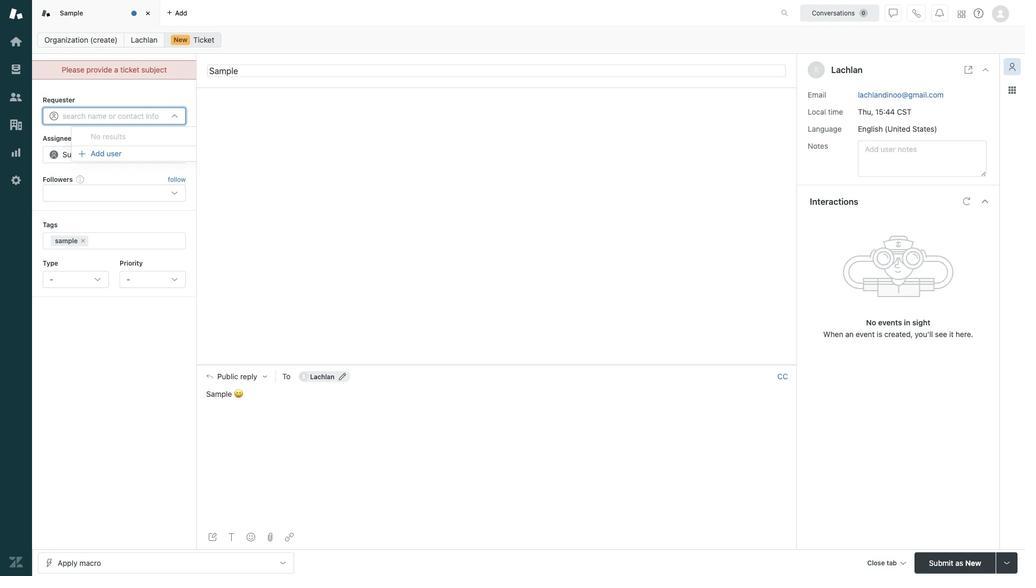 Task type: vqa. For each thing, say whether or not it's contained in the screenshot.
the rightmost 'ADD'
no



Task type: describe. For each thing, give the bounding box(es) containing it.
customer context image
[[1008, 62, 1017, 71]]

close
[[868, 560, 885, 567]]

apps image
[[1008, 86, 1017, 95]]

interactions
[[810, 197, 859, 207]]

organization (create) button
[[37, 33, 124, 48]]

local
[[808, 107, 826, 116]]

to
[[282, 373, 291, 381]]

is
[[877, 330, 883, 339]]

here.
[[956, 330, 974, 339]]

cc button
[[778, 372, 788, 382]]

- for priority
[[127, 275, 130, 284]]

when
[[824, 330, 844, 339]]

get help image
[[974, 9, 984, 18]]

tags
[[43, 221, 58, 229]]

you'll
[[915, 330, 933, 339]]

sample for sample 😀️
[[206, 390, 232, 399]]

ticket
[[120, 65, 139, 74]]

priority
[[120, 260, 143, 267]]

1 horizontal spatial lachlan
[[310, 373, 335, 381]]

2 horizontal spatial lachlan
[[832, 65, 863, 75]]

provide
[[86, 65, 112, 74]]

follow button
[[168, 175, 186, 184]]

reporting image
[[9, 146, 23, 160]]

zendesk support image
[[9, 7, 23, 21]]

apply
[[58, 559, 77, 568]]

sample 😀️
[[206, 390, 242, 399]]

thu,
[[858, 107, 874, 116]]

event
[[856, 330, 875, 339]]

sample
[[55, 237, 78, 245]]

requester element
[[43, 108, 186, 125]]

secondary element
[[32, 29, 1025, 51]]

new inside secondary element
[[174, 36, 188, 44]]

views image
[[9, 62, 23, 76]]

thu, 15:44 cst
[[858, 107, 912, 116]]

as
[[956, 559, 964, 568]]

support
[[62, 150, 90, 159]]

public reply button
[[197, 366, 275, 388]]

ticket
[[193, 36, 214, 44]]

cst
[[897, 107, 912, 116]]

organization (create)
[[44, 36, 118, 44]]

add
[[175, 9, 187, 17]]

results
[[103, 132, 126, 141]]

notes
[[808, 142, 828, 150]]

add
[[91, 149, 105, 158]]

lachlandinoo@gmail.com
[[858, 90, 944, 99]]

zendesk image
[[9, 556, 23, 570]]

Subject field
[[207, 64, 786, 77]]

remove image
[[80, 238, 86, 244]]

insert emojis image
[[247, 534, 255, 542]]

conversations button
[[801, 5, 880, 22]]

😀️
[[234, 390, 242, 399]]

info on adding followers image
[[76, 175, 85, 184]]

notifications image
[[936, 9, 944, 17]]

no events in sight when an event is created, you'll see it here.
[[824, 318, 974, 339]]

add user
[[91, 149, 122, 158]]

states)
[[913, 124, 937, 133]]

edit user image
[[339, 373, 346, 381]]

public
[[217, 373, 238, 381]]

minimize composer image
[[492, 361, 501, 370]]

submit as new
[[929, 559, 982, 568]]

assignee
[[43, 135, 71, 142]]



Task type: locate. For each thing, give the bounding box(es) containing it.
1 horizontal spatial sample
[[206, 390, 232, 399]]

1 vertical spatial no
[[867, 318, 877, 327]]

main element
[[0, 0, 32, 577]]

new right as
[[966, 559, 982, 568]]

tabs tab list
[[32, 0, 770, 27]]

- button
[[43, 271, 109, 288], [120, 271, 186, 288]]

0 vertical spatial sample
[[60, 9, 83, 17]]

2 - from the left
[[127, 275, 130, 284]]

follow
[[168, 176, 186, 183]]

apply macro
[[58, 559, 101, 568]]

format text image
[[228, 534, 236, 542]]

in
[[904, 318, 911, 327]]

2 - button from the left
[[120, 271, 186, 288]]

draft mode image
[[208, 534, 217, 542]]

view more details image
[[965, 66, 973, 74]]

conversations
[[812, 9, 855, 17]]

0 vertical spatial lachlan
[[131, 36, 158, 44]]

button displays agent's chat status as invisible. image
[[889, 9, 898, 17]]

1 vertical spatial sample
[[206, 390, 232, 399]]

cc
[[778, 373, 788, 381]]

time
[[828, 107, 843, 116]]

15:44
[[876, 107, 895, 116]]

english (united states)
[[858, 124, 937, 133]]

1 vertical spatial close image
[[982, 66, 990, 74]]

sample inside tab
[[60, 9, 83, 17]]

close image right view more details icon at the top right of page
[[982, 66, 990, 74]]

sample up organization
[[60, 9, 83, 17]]

0 horizontal spatial close image
[[143, 8, 153, 19]]

sight
[[913, 318, 931, 327]]

1 horizontal spatial close image
[[982, 66, 990, 74]]

events
[[878, 318, 902, 327]]

a
[[114, 65, 118, 74]]

sample for sample
[[60, 9, 83, 17]]

1 - from the left
[[50, 275, 53, 284]]

- button down type at the top of page
[[43, 271, 109, 288]]

lachlan up time
[[832, 65, 863, 75]]

Add user notes text field
[[858, 141, 987, 177]]

public reply
[[217, 373, 257, 381]]

followers
[[43, 176, 73, 183]]

user
[[107, 149, 122, 158]]

1 vertical spatial lachlan
[[832, 65, 863, 75]]

1 horizontal spatial no
[[867, 318, 877, 327]]

sample left 😀️
[[206, 390, 232, 399]]

english
[[858, 124, 883, 133]]

add attachment image
[[266, 534, 275, 542]]

no
[[91, 132, 101, 141], [867, 318, 877, 327]]

close tab button
[[863, 553, 911, 576]]

sample inside public reply composer text box
[[206, 390, 232, 399]]

close image
[[143, 8, 153, 19], [982, 66, 990, 74]]

email
[[808, 90, 827, 99]]

1 horizontal spatial -
[[127, 275, 130, 284]]

no inside no events in sight when an event is created, you'll see it here.
[[867, 318, 877, 327]]

- button for priority
[[120, 271, 186, 288]]

no for events
[[867, 318, 877, 327]]

(united
[[885, 124, 911, 133]]

displays possible ticket submission types image
[[1003, 559, 1012, 568]]

0 horizontal spatial lachlan
[[131, 36, 158, 44]]

reply
[[240, 373, 257, 381]]

1 horizontal spatial - button
[[120, 271, 186, 288]]

0 horizontal spatial sample
[[60, 9, 83, 17]]

requester
[[43, 96, 75, 104]]

organizations image
[[9, 118, 23, 132]]

lachlan link
[[124, 33, 165, 48]]

1 vertical spatial new
[[966, 559, 982, 568]]

an
[[846, 330, 854, 339]]

- button for type
[[43, 271, 109, 288]]

add user option
[[71, 146, 271, 162]]

macro
[[79, 559, 101, 568]]

add button
[[160, 0, 194, 26]]

close image up lachlan link
[[143, 8, 153, 19]]

no results
[[91, 132, 126, 141]]

lachlan
[[131, 36, 158, 44], [832, 65, 863, 75], [310, 373, 335, 381]]

close image inside sample tab
[[143, 8, 153, 19]]

lachlan right lachlandinoo@gmail.com icon at the bottom of page
[[310, 373, 335, 381]]

- down type at the top of page
[[50, 275, 53, 284]]

new
[[174, 36, 188, 44], [966, 559, 982, 568]]

sample
[[60, 9, 83, 17], [206, 390, 232, 399]]

0 horizontal spatial new
[[174, 36, 188, 44]]

0 horizontal spatial - button
[[43, 271, 109, 288]]

lachlandinoo@gmail.com image
[[300, 373, 308, 381]]

created,
[[885, 330, 913, 339]]

0 vertical spatial no
[[91, 132, 101, 141]]

no inside requester "list box"
[[91, 132, 101, 141]]

followers element
[[43, 185, 186, 202]]

user image
[[813, 67, 820, 73], [814, 67, 819, 73]]

close tab
[[868, 560, 897, 567]]

please provide a ticket subject
[[62, 65, 167, 74]]

0 vertical spatial close image
[[143, 8, 153, 19]]

language
[[808, 124, 842, 133]]

type
[[43, 260, 58, 267]]

0 vertical spatial new
[[174, 36, 188, 44]]

add link (cmd k) image
[[285, 534, 294, 542]]

Public reply composer text field
[[202, 388, 792, 411]]

requester list box
[[71, 127, 271, 162]]

(create)
[[90, 36, 118, 44]]

lachlan inside lachlan link
[[131, 36, 158, 44]]

2 vertical spatial lachlan
[[310, 373, 335, 381]]

1 - button from the left
[[43, 271, 109, 288]]

it
[[950, 330, 954, 339]]

local time
[[808, 107, 843, 116]]

customers image
[[9, 90, 23, 104]]

zendesk products image
[[958, 10, 966, 18]]

Requester field
[[62, 111, 166, 121]]

see
[[935, 330, 948, 339]]

no for results
[[91, 132, 101, 141]]

new left ticket
[[174, 36, 188, 44]]

submit
[[929, 559, 954, 568]]

tab
[[887, 560, 897, 567]]

get started image
[[9, 35, 23, 49]]

organization
[[44, 36, 88, 44]]

no up event
[[867, 318, 877, 327]]

0 horizontal spatial no
[[91, 132, 101, 141]]

- down priority
[[127, 275, 130, 284]]

- for type
[[50, 275, 53, 284]]

lachlan up subject
[[131, 36, 158, 44]]

subject
[[141, 65, 167, 74]]

- button down priority
[[120, 271, 186, 288]]

please
[[62, 65, 84, 74]]

1 horizontal spatial new
[[966, 559, 982, 568]]

0 horizontal spatial -
[[50, 275, 53, 284]]

sample tab
[[32, 0, 160, 27]]

admin image
[[9, 174, 23, 187]]

-
[[50, 275, 53, 284], [127, 275, 130, 284]]

no up add
[[91, 132, 101, 141]]



